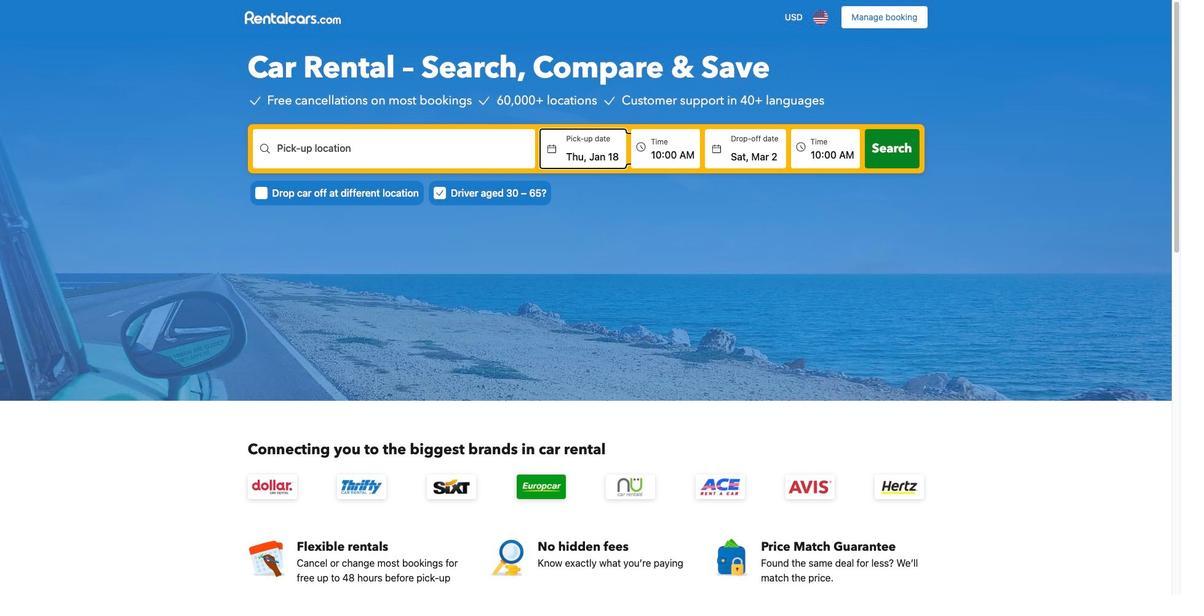 Task type: vqa. For each thing, say whether or not it's contained in the screenshot.
29 June 2024 checkbox
no



Task type: describe. For each thing, give the bounding box(es) containing it.
nu car rental image
[[607, 475, 656, 500]]

ace rent a car image
[[696, 475, 746, 500]]

Pick-up location field
[[277, 149, 536, 164]]

sixt image
[[427, 475, 476, 500]]

europcar image
[[517, 475, 566, 500]]

thrifty image
[[337, 475, 387, 500]]

no hidden fees image
[[489, 539, 528, 579]]



Task type: locate. For each thing, give the bounding box(es) containing it.
avis image
[[786, 475, 835, 500]]

hertz image
[[876, 475, 925, 500]]

flexible rentals image
[[248, 539, 287, 579]]

us language icon image
[[814, 10, 829, 25]]

rentalcars.com brand logo image
[[245, 4, 341, 31]]

banner
[[0, 0, 1173, 34]]

price match guarantee image
[[712, 539, 752, 579]]

dollar image
[[248, 475, 297, 500]]



